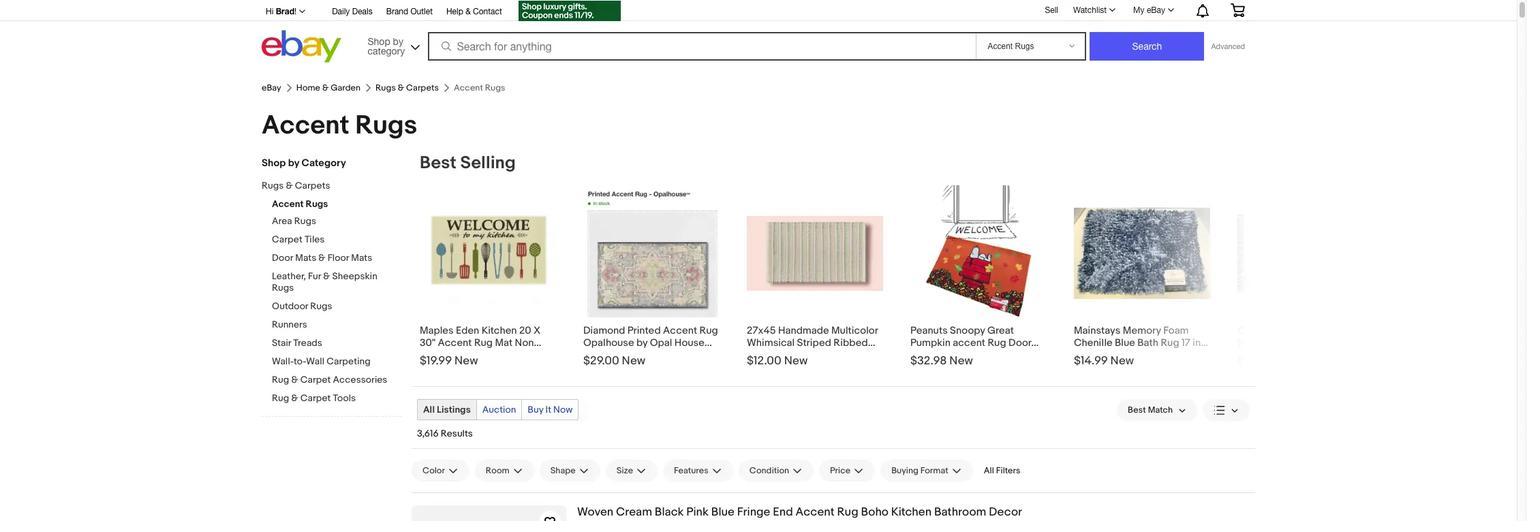 Task type: vqa. For each thing, say whether or not it's contained in the screenshot.
offers
no



Task type: locate. For each thing, give the bounding box(es) containing it.
accent down the 27x45
[[747, 349, 781, 362]]

$14.99
[[1074, 354, 1108, 368]]

rug inside peanuts snoopy great pumpkin accent rug door carpet 20in x32in
[[988, 337, 1006, 350]]

best selling
[[420, 153, 516, 174]]

accent up area in the left of the page
[[272, 198, 304, 210]]

shape button
[[540, 460, 600, 482]]

carpets down shop by category
[[295, 180, 330, 192]]

ebay inside account navigation
[[1147, 5, 1165, 15]]

all listings
[[423, 404, 471, 416]]

carpets down shop by category dropdown button
[[406, 82, 439, 93]]

in
[[1074, 349, 1082, 362]]

carpets
[[406, 82, 439, 93], [295, 180, 330, 192]]

chenille
[[1074, 337, 1113, 350]]

best match button
[[1117, 399, 1197, 421]]

by down brand
[[393, 36, 403, 47]]

$12.00 new
[[747, 354, 808, 368]]

all filters
[[984, 465, 1021, 476]]

mats up fur
[[295, 252, 316, 264]]

my ebay link
[[1126, 2, 1180, 18]]

0 horizontal spatial carpets
[[295, 180, 330, 192]]

ribbed
[[834, 337, 868, 350]]

0 horizontal spatial by
[[288, 157, 299, 170]]

& inside account navigation
[[466, 7, 471, 16]]

match
[[1148, 405, 1173, 416]]

ebay left home
[[262, 82, 281, 93]]

3,616 results
[[417, 428, 473, 440]]

27x45 handmade multicolor whimsical striped ribbed accent rug - pillowfort image
[[747, 216, 883, 291]]

2 vertical spatial by
[[637, 337, 648, 350]]

all inside all listings link
[[423, 404, 435, 416]]

shop inside shop by category
[[368, 36, 390, 47]]

rugs down rugs & carpets
[[355, 110, 417, 142]]

$32.98 new
[[910, 354, 973, 368]]

0 vertical spatial blue
[[1115, 337, 1135, 350]]

best inside dropdown button
[[1128, 405, 1146, 416]]

rug inside 27x45 handmade multicolor whimsical striped ribbed accent rug - pillowfort
[[783, 349, 802, 362]]

0 horizontal spatial door
[[272, 252, 293, 264]]

boho
[[861, 506, 889, 519]]

now
[[553, 404, 573, 416]]

format
[[921, 465, 948, 476]]

wall-to-wall carpeting link
[[272, 356, 401, 369]]

new right $14.99
[[1111, 354, 1134, 368]]

all inside all filters button
[[984, 465, 994, 476]]

garden
[[331, 82, 361, 93]]

1 new from the left
[[455, 354, 478, 368]]

new down "accent"
[[950, 354, 973, 368]]

whimsical
[[747, 337, 795, 350]]

Search for anything text field
[[430, 33, 974, 59]]

4 new from the left
[[950, 354, 973, 368]]

mainstays memory foam chenille blue bath rug 17 in in image
[[1074, 208, 1210, 299]]

0 vertical spatial all
[[423, 404, 435, 416]]

1 horizontal spatial by
[[393, 36, 403, 47]]

1 horizontal spatial blue
[[1115, 337, 1135, 350]]

0 vertical spatial ebay
[[1147, 5, 1165, 15]]

tiles
[[305, 234, 325, 245]]

shop down deals
[[368, 36, 390, 47]]

all up 3,616
[[423, 404, 435, 416]]

my ebay
[[1133, 5, 1165, 15]]

opalhouse
[[583, 337, 634, 350]]

carpet down peanuts
[[910, 349, 943, 362]]

get the coupon image
[[518, 1, 621, 21]]

1 horizontal spatial door
[[1009, 337, 1031, 350]]

by left category
[[288, 157, 299, 170]]

best
[[420, 153, 456, 174], [1128, 405, 1146, 416]]

2 horizontal spatial by
[[637, 337, 648, 350]]

color
[[423, 465, 445, 476]]

2 new from the left
[[622, 354, 646, 368]]

new right $28.50
[[1277, 354, 1301, 368]]

accent up 45in)
[[663, 324, 697, 337]]

accent inside rugs & carpets accent rugs area rugs carpet tiles door mats & floor mats leather, fur & sheepskin rugs outdoor rugs runners stair treads wall-to-wall carpeting rug & carpet accessories rug & carpet tools
[[272, 198, 304, 210]]

1 horizontal spatial shop
[[368, 36, 390, 47]]

0 horizontal spatial ebay
[[262, 82, 281, 93]]

1 vertical spatial best
[[1128, 405, 1146, 416]]

shop left category
[[262, 157, 286, 170]]

watchlist link
[[1066, 2, 1122, 18]]

-
[[804, 349, 808, 362]]

6 new from the left
[[1277, 354, 1301, 368]]

None submit
[[1090, 32, 1205, 61]]

view: list view image
[[1214, 403, 1239, 417]]

new left 45in)
[[622, 354, 646, 368]]

by
[[393, 36, 403, 47], [288, 157, 299, 170], [637, 337, 648, 350]]

opalhouse accent rug mix scatter 24 inches x 36 inches indoor outdoor striped image
[[1238, 214, 1374, 293]]

wall
[[306, 356, 325, 367]]

0 horizontal spatial mats
[[295, 252, 316, 264]]

blue for chenille
[[1115, 337, 1135, 350]]

sell link
[[1039, 5, 1064, 15]]

5 new from the left
[[1111, 354, 1134, 368]]

27x45 handmade multicolor whimsical striped ribbed accent rug - pillowfort
[[747, 324, 878, 362]]

1 vertical spatial blue
[[711, 506, 735, 519]]

door mats & floor mats link
[[272, 252, 401, 265]]

best for best match
[[1128, 405, 1146, 416]]

blue left bath
[[1115, 337, 1135, 350]]

end
[[773, 506, 793, 519]]

mainstays
[[1074, 324, 1121, 337]]

mats up the sheepskin
[[351, 252, 372, 264]]

1 horizontal spatial best
[[1128, 405, 1146, 416]]

peanuts snoopy great pumpkin accent rug door carpet 20in x32in link
[[910, 322, 1047, 362]]

features
[[674, 465, 709, 476]]

2 mats from the left
[[351, 252, 372, 264]]

1 mats from the left
[[295, 252, 316, 264]]

shop for shop by category
[[368, 36, 390, 47]]

carpet inside peanuts snoopy great pumpkin accent rug door carpet 20in x32in
[[910, 349, 943, 362]]

new down striped
[[784, 354, 808, 368]]

rugs up tiles
[[294, 215, 316, 227]]

0 horizontal spatial shop
[[262, 157, 286, 170]]

(27in
[[614, 349, 636, 362]]

sheepskin
[[332, 271, 377, 282]]

blue
[[1115, 337, 1135, 350], [711, 506, 735, 519]]

3,616
[[417, 428, 439, 440]]

help & contact link
[[446, 5, 502, 20]]

by inside diamond printed accent rug opalhouse by opal house 2'1" '9" (27in x 45in)
[[637, 337, 648, 350]]

all left filters
[[984, 465, 994, 476]]

floor
[[328, 252, 349, 264]]

advanced
[[1211, 42, 1245, 50]]

carpet tiles link
[[272, 234, 401, 247]]

by inside shop by category
[[393, 36, 403, 47]]

1 vertical spatial all
[[984, 465, 994, 476]]

blue right pink
[[711, 506, 735, 519]]

shop
[[368, 36, 390, 47], [262, 157, 286, 170]]

accessories
[[333, 374, 387, 386]]

by for category
[[288, 157, 299, 170]]

foam
[[1164, 324, 1189, 337]]

brad
[[276, 6, 294, 16]]

carpets inside rugs & carpets accent rugs area rugs carpet tiles door mats & floor mats leather, fur & sheepskin rugs outdoor rugs runners stair treads wall-to-wall carpeting rug & carpet accessories rug & carpet tools
[[295, 180, 330, 192]]

1 vertical spatial door
[[1009, 337, 1031, 350]]

rug inside mainstays memory foam chenille blue bath rug 17 in in
[[1161, 337, 1179, 350]]

0 horizontal spatial best
[[420, 153, 456, 174]]

0 vertical spatial carpets
[[406, 82, 439, 93]]

home & garden link
[[296, 82, 361, 93]]

0 horizontal spatial all
[[423, 404, 435, 416]]

1 horizontal spatial ebay
[[1147, 5, 1165, 15]]

room button
[[475, 460, 534, 482]]

by left opal
[[637, 337, 648, 350]]

by for category
[[393, 36, 403, 47]]

treads
[[293, 337, 322, 349]]

new for $32.98 new
[[950, 354, 973, 368]]

best for best selling
[[420, 153, 456, 174]]

0 vertical spatial best
[[420, 153, 456, 174]]

decor
[[989, 506, 1022, 519]]

auction
[[482, 404, 516, 416]]

new right $19.99
[[455, 354, 478, 368]]

1 vertical spatial rugs & carpets link
[[262, 180, 391, 193]]

all
[[423, 404, 435, 416], [984, 465, 994, 476]]

new for $29.00 new
[[622, 354, 646, 368]]

door up the leather,
[[272, 252, 293, 264]]

1 vertical spatial ebay
[[262, 82, 281, 93]]

carpets for rugs & carpets
[[406, 82, 439, 93]]

diamond printed accent rug opalhouse by opal house 2'1" '9" (27in x 45in) image
[[583, 189, 720, 318]]

20in
[[946, 349, 966, 362]]

1 horizontal spatial mats
[[351, 252, 372, 264]]

shop by category
[[368, 36, 405, 56]]

accent
[[262, 110, 349, 142], [272, 198, 304, 210], [663, 324, 697, 337], [747, 349, 781, 362], [796, 506, 835, 519]]

1 horizontal spatial carpets
[[406, 82, 439, 93]]

rugs down category
[[376, 82, 396, 93]]

1 vertical spatial by
[[288, 157, 299, 170]]

buy it now link
[[522, 400, 578, 420]]

accent inside 27x45 handmade multicolor whimsical striped ribbed accent rug - pillowfort
[[747, 349, 781, 362]]

1 vertical spatial carpets
[[295, 180, 330, 192]]

0 vertical spatial by
[[393, 36, 403, 47]]

$19.99 new
[[420, 354, 478, 368]]

rugs & carpets link
[[376, 82, 439, 93], [262, 180, 391, 193]]

best left match
[[1128, 405, 1146, 416]]

color button
[[412, 460, 469, 482]]

shop by category button
[[362, 30, 423, 60]]

rug
[[700, 324, 718, 337], [988, 337, 1006, 350], [1161, 337, 1179, 350], [783, 349, 802, 362], [272, 374, 289, 386], [272, 393, 289, 404], [837, 506, 858, 519]]

3 new from the left
[[784, 354, 808, 368]]

home
[[296, 82, 320, 93]]

door right x32in
[[1009, 337, 1031, 350]]

memory
[[1123, 324, 1161, 337]]

maples eden kitchen 20 x 30" accent rug mat non skid slip nylon washable floral image
[[420, 201, 556, 306]]

new
[[455, 354, 478, 368], [622, 354, 646, 368], [784, 354, 808, 368], [950, 354, 973, 368], [1111, 354, 1134, 368], [1277, 354, 1301, 368]]

1 vertical spatial shop
[[262, 157, 286, 170]]

0 vertical spatial door
[[272, 252, 293, 264]]

printed
[[628, 324, 661, 337]]

contact
[[473, 7, 502, 16]]

blue inside mainstays memory foam chenille blue bath rug 17 in in
[[1115, 337, 1135, 350]]

0 vertical spatial shop
[[368, 36, 390, 47]]

area rugs link
[[272, 215, 401, 228]]

fringe
[[737, 506, 770, 519]]

rugs
[[376, 82, 396, 93], [355, 110, 417, 142], [262, 180, 284, 192], [306, 198, 328, 210], [294, 215, 316, 227], [272, 282, 294, 294], [310, 301, 332, 312]]

tools
[[333, 393, 356, 404]]

new for $28.50 new
[[1277, 354, 1301, 368]]

1 horizontal spatial all
[[984, 465, 994, 476]]

deals
[[352, 7, 373, 16]]

best left selling on the top of page
[[420, 153, 456, 174]]

0 horizontal spatial blue
[[711, 506, 735, 519]]

ebay right my in the top right of the page
[[1147, 5, 1165, 15]]



Task type: describe. For each thing, give the bounding box(es) containing it.
daily
[[332, 7, 350, 16]]

sell
[[1045, 5, 1058, 15]]

auction link
[[477, 400, 522, 420]]

buy it now
[[528, 404, 573, 416]]

daily deals
[[332, 7, 373, 16]]

carpet down wall
[[300, 374, 331, 386]]

cream
[[616, 506, 652, 519]]

rug inside diamond printed accent rug opalhouse by opal house 2'1" '9" (27in x 45in)
[[700, 324, 718, 337]]

all filters button
[[978, 460, 1026, 482]]

rugs up area rugs "link"
[[306, 198, 328, 210]]

help & contact
[[446, 7, 502, 16]]

runners link
[[272, 319, 401, 332]]

all listings link
[[418, 400, 476, 420]]

help
[[446, 7, 463, 16]]

best selling main content
[[412, 153, 1390, 521]]

carpet down area in the left of the page
[[272, 234, 302, 245]]

all for all filters
[[984, 465, 994, 476]]

outdoor rugs link
[[272, 301, 401, 313]]

size button
[[606, 460, 658, 482]]

rugs up the runners link
[[310, 301, 332, 312]]

17
[[1182, 337, 1191, 350]]

accent inside diamond printed accent rug opalhouse by opal house 2'1" '9" (27in x 45in)
[[663, 324, 697, 337]]

pink
[[686, 506, 709, 519]]

all for all listings
[[423, 404, 435, 416]]

multicolor
[[831, 324, 878, 337]]

shop for shop by category
[[262, 157, 286, 170]]

carpet down rug & carpet accessories 'link' at left bottom
[[300, 393, 331, 404]]

hi brad !
[[266, 6, 297, 16]]

opal
[[650, 337, 672, 350]]

my
[[1133, 5, 1145, 15]]

price button
[[819, 460, 875, 482]]

rug & carpet tools link
[[272, 393, 401, 405]]

$14.99 new
[[1074, 354, 1134, 368]]

rugs & carpets
[[376, 82, 439, 93]]

daily deals link
[[332, 5, 373, 20]]

wall-
[[272, 356, 294, 367]]

27x45
[[747, 324, 776, 337]]

new for $14.99 new
[[1111, 354, 1134, 368]]

hi
[[266, 7, 274, 16]]

advanced link
[[1205, 33, 1252, 60]]

ebay link
[[262, 82, 281, 93]]

x32in
[[968, 349, 995, 362]]

condition
[[750, 465, 789, 476]]

buy
[[528, 404, 543, 416]]

accent
[[953, 337, 986, 350]]

outlet
[[411, 7, 433, 16]]

accent right end
[[796, 506, 835, 519]]

carpeting
[[327, 356, 371, 367]]

$28.50
[[1238, 354, 1275, 368]]

account navigation
[[258, 0, 1255, 23]]

shop by category
[[262, 157, 346, 170]]

runners
[[272, 319, 307, 331]]

new for $19.99 new
[[455, 354, 478, 368]]

peanuts
[[910, 324, 948, 337]]

diamond printed accent rug opalhouse by opal house 2'1" '9" (27in x 45in) link
[[583, 322, 720, 362]]

rug inside woven cream black pink blue fringe end accent rug boho kitchen bathroom decor link
[[837, 506, 858, 519]]

door inside peanuts snoopy great pumpkin accent rug door carpet 20in x32in
[[1009, 337, 1031, 350]]

0 vertical spatial rugs & carpets link
[[376, 82, 439, 93]]

room
[[486, 465, 510, 476]]

bath
[[1138, 337, 1159, 350]]

pumpkin
[[910, 337, 951, 350]]

results
[[441, 428, 473, 440]]

features button
[[663, 460, 733, 482]]

!
[[294, 7, 297, 16]]

$19.99
[[420, 354, 452, 368]]

x
[[638, 349, 643, 362]]

pillowfort
[[810, 349, 855, 362]]

selling
[[460, 153, 516, 174]]

your shopping cart image
[[1230, 3, 1246, 17]]

it
[[546, 404, 551, 416]]

black
[[655, 506, 684, 519]]

peanuts snoopy great pumpkin accent rug door carpet 20in x32in image
[[926, 185, 1032, 322]]

condition button
[[739, 460, 814, 482]]

none submit inside shop by category banner
[[1090, 32, 1205, 61]]

category
[[368, 45, 405, 56]]

$29.00
[[583, 354, 619, 368]]

shop by category banner
[[258, 0, 1255, 66]]

bathroom
[[934, 506, 986, 519]]

brand outlet
[[386, 7, 433, 16]]

home & garden
[[296, 82, 361, 93]]

45in)
[[646, 349, 669, 362]]

shape
[[550, 465, 576, 476]]

blue for pink
[[711, 506, 735, 519]]

great
[[987, 324, 1014, 337]]

$12.00
[[747, 354, 782, 368]]

to-
[[294, 356, 306, 367]]

size
[[617, 465, 633, 476]]

2'1"
[[583, 349, 598, 362]]

buying format
[[892, 465, 948, 476]]

accent up shop by category
[[262, 110, 349, 142]]

handmade
[[778, 324, 829, 337]]

carpets for rugs & carpets accent rugs area rugs carpet tiles door mats & floor mats leather, fur & sheepskin rugs outdoor rugs runners stair treads wall-to-wall carpeting rug & carpet accessories rug & carpet tools
[[295, 180, 330, 192]]

accent rugs
[[262, 110, 417, 142]]

door inside rugs & carpets accent rugs area rugs carpet tiles door mats & floor mats leather, fur & sheepskin rugs outdoor rugs runners stair treads wall-to-wall carpeting rug & carpet accessories rug & carpet tools
[[272, 252, 293, 264]]

watchlist
[[1073, 5, 1107, 15]]

rugs up outdoor
[[272, 282, 294, 294]]

leather,
[[272, 271, 306, 282]]

new for $12.00 new
[[784, 354, 808, 368]]

filters
[[996, 465, 1021, 476]]

fur
[[308, 271, 321, 282]]

stair treads link
[[272, 337, 401, 350]]

mainstays memory foam chenille blue bath rug 17 in in
[[1074, 324, 1201, 362]]

$28.50 new
[[1238, 354, 1301, 368]]

woven cream black pink blue fringe end accent rug boho kitchen bathroom decor
[[577, 506, 1022, 519]]

rugs up area in the left of the page
[[262, 180, 284, 192]]



